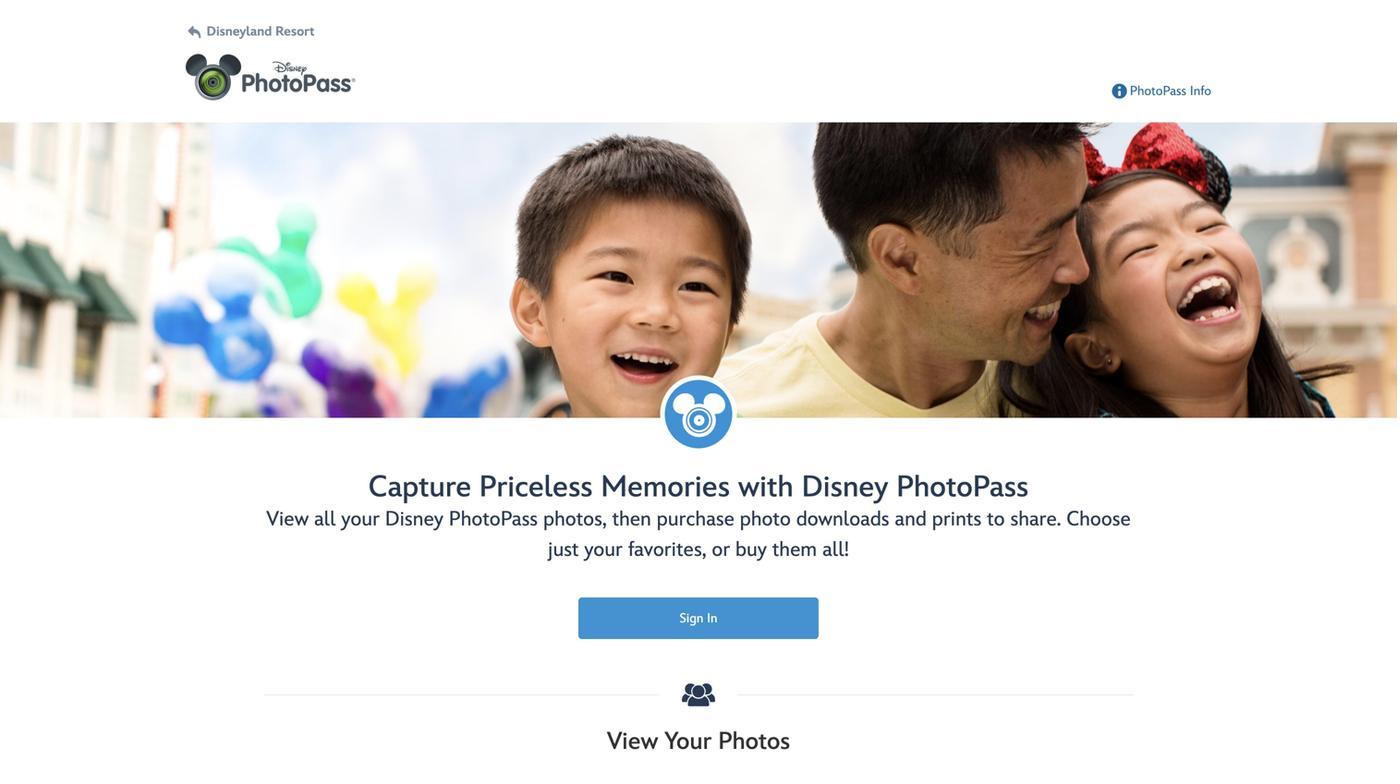 Task type: describe. For each thing, give the bounding box(es) containing it.
photos,
[[544, 507, 607, 532]]

and
[[895, 507, 927, 532]]

a father shares a laugh with his young son and his daughter who wears minnie mouse ears and bow. image
[[0, 45, 1398, 496]]


[[665, 386, 732, 446]]

1 vertical spatial photopass
[[897, 470, 1029, 506]]

 disneyland resort
[[186, 24, 315, 40]]

resort
[[276, 24, 315, 39]]

sign in
[[680, 611, 718, 627]]

or
[[712, 538, 730, 562]]

all!
[[823, 538, 850, 562]]

choose
[[1067, 507, 1131, 532]]

just
[[548, 538, 579, 562]]

view inside capture priceless memories with disney photopass view all your disney photopass photos, then purchase photo downloads and prints to share. choose just your favorites, or buy them all!
[[267, 507, 309, 532]]

1 vertical spatial disney
[[385, 507, 444, 532]]

photos
[[718, 728, 791, 757]]

 photopass info
[[1110, 82, 1212, 101]]

all
[[314, 507, 336, 532]]

view your photos
[[607, 728, 791, 757]]

in
[[707, 611, 718, 627]]

your
[[665, 728, 712, 757]]

sign in link
[[579, 598, 819, 640]]

memories
[[601, 470, 730, 506]]

favorites,
[[628, 538, 707, 562]]

them
[[773, 538, 817, 562]]

sign
[[680, 611, 704, 627]]



Task type: vqa. For each thing, say whether or not it's contained in the screenshot.
DOWNTOWN DISNEY DISTRICT "link"
no



Task type: locate. For each thing, give the bounding box(es) containing it.
0 vertical spatial disney
[[802, 470, 889, 506]]

then
[[612, 507, 652, 532]]

your
[[342, 507, 380, 532], [585, 538, 623, 562]]

disney up downloads at the bottom right
[[802, 470, 889, 506]]

priceless
[[480, 470, 593, 506]]

with
[[738, 470, 794, 506]]

1 vertical spatial your
[[585, 538, 623, 562]]

2 vertical spatial photopass
[[449, 507, 538, 532]]

your right all
[[342, 507, 380, 532]]

info
[[1191, 84, 1212, 99]]

1 vertical spatial view
[[607, 728, 658, 757]]

view left your
[[607, 728, 658, 757]]

1 horizontal spatial your
[[585, 538, 623, 562]]

0 vertical spatial view
[[267, 507, 309, 532]]

share.
[[1011, 507, 1062, 532]]

capture priceless memories with disney photopass view all your disney photopass photos, then purchase photo downloads and prints to share. choose just your favorites, or buy them all!
[[267, 470, 1131, 562]]


[[186, 24, 203, 40]]

1 horizontal spatial disney
[[802, 470, 889, 506]]

buy
[[736, 538, 767, 562]]

0 horizontal spatial photopass
[[449, 507, 538, 532]]

0 vertical spatial photopass
[[1130, 84, 1187, 99]]

to
[[987, 507, 1005, 532]]

your right "just"
[[585, 538, 623, 562]]

prints
[[933, 507, 982, 532]]

0 horizontal spatial disney
[[385, 507, 444, 532]]

photopass down "priceless"
[[449, 507, 538, 532]]

view left all
[[267, 507, 309, 532]]


[[1110, 82, 1130, 101]]

disney
[[802, 470, 889, 506], [385, 507, 444, 532]]

0 horizontal spatial view
[[267, 507, 309, 532]]

2 horizontal spatial photopass
[[1130, 84, 1187, 99]]

purchase
[[657, 507, 735, 532]]

disneyland
[[207, 24, 272, 39]]

view
[[267, 507, 309, 532], [607, 728, 658, 757]]

photopass inside  photopass info
[[1130, 84, 1187, 99]]

photopass
[[1130, 84, 1187, 99], [897, 470, 1029, 506], [449, 507, 538, 532]]

photo
[[740, 507, 791, 532]]

downloads
[[797, 507, 890, 532]]

0 vertical spatial your
[[342, 507, 380, 532]]

0 horizontal spatial your
[[342, 507, 380, 532]]

capture
[[369, 470, 471, 506]]

photopass up prints
[[897, 470, 1029, 506]]

1 horizontal spatial photopass
[[897, 470, 1029, 506]]

1 horizontal spatial view
[[607, 728, 658, 757]]


[[678, 677, 720, 714]]

photopass left info
[[1130, 84, 1187, 99]]

disney down capture
[[385, 507, 444, 532]]



